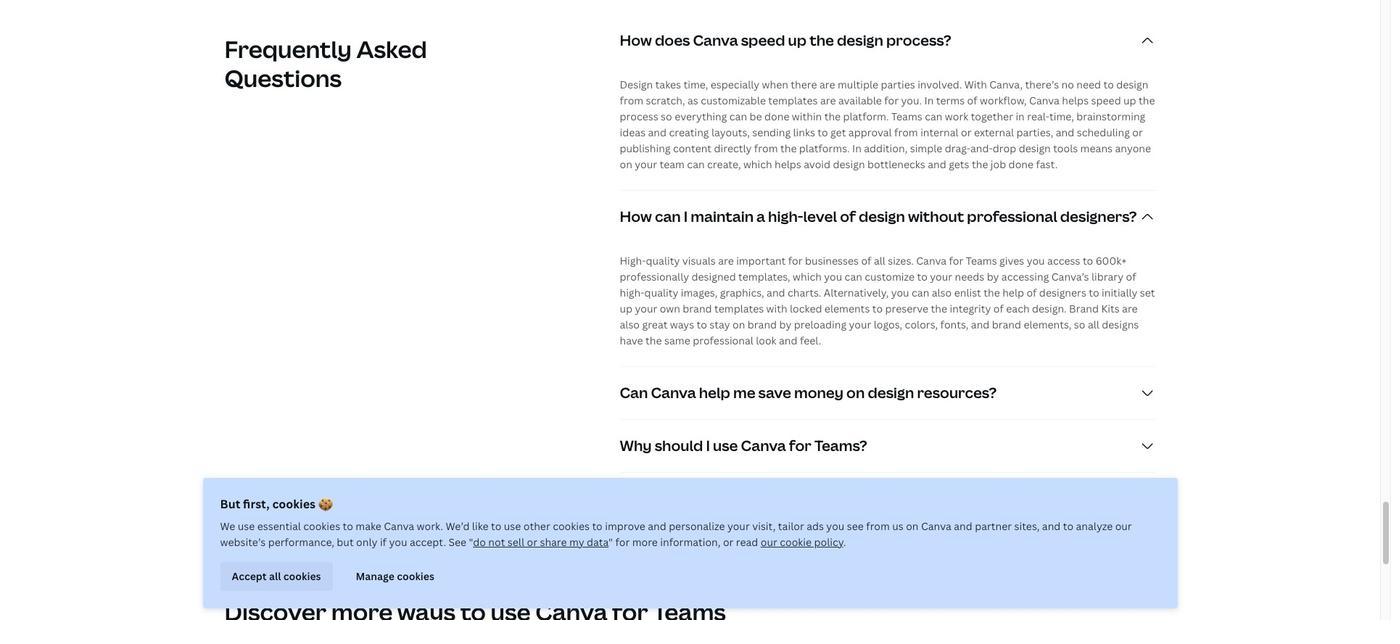 Task type: describe. For each thing, give the bounding box(es) containing it.
needs
[[955, 270, 985, 284]]

speed inside design takes time, especially when there are multiple parties involved. with canva, there's no need to design from scratch, as customizable templates are available for you. in terms of workflow, canva helps speed up the process so everything can be done within the platform. teams can work together in real-time, brainstorming ideas and creating layouts, sending links to get approval from internal or external parties, and scheduling or publishing content directly from the platforms. in addition, simple drag-and-drop design tools means anyone on your team can create, which helps avoid design bottlenecks and gets the job done fast.
[[1091, 94, 1121, 107]]

access
[[1047, 254, 1080, 268]]

approval
[[849, 125, 892, 139]]

no
[[1062, 78, 1074, 91]]

me
[[733, 383, 755, 402]]

why should i use canva for teams? button
[[620, 420, 1156, 472]]

design.
[[1032, 302, 1067, 315]]

2 " from the left
[[609, 535, 613, 549]]

or left read
[[723, 535, 734, 549]]

do not sell or share my data " for more information, or read our cookie policy .
[[473, 535, 846, 549]]

real-
[[1027, 109, 1050, 123]]

to up brand
[[1089, 286, 1099, 299]]

can canva help me save money on design resources? button
[[620, 367, 1156, 419]]

logos,
[[874, 318, 902, 331]]

sizes.
[[888, 254, 914, 268]]

0 vertical spatial done
[[765, 109, 790, 123]]

cookies inside button
[[397, 569, 434, 583]]

scratch,
[[646, 94, 685, 107]]

see
[[449, 535, 466, 549]]

we
[[220, 519, 235, 533]]

are up within
[[820, 94, 836, 107]]

graphics,
[[720, 286, 764, 299]]

can up "preserve"
[[912, 286, 929, 299]]

of inside dropdown button
[[840, 207, 856, 226]]

you up "preserve"
[[891, 286, 909, 299]]

for up needs
[[949, 254, 964, 268]]

from inside we use essential cookies to make canva work. we'd like to use other cookies to improve and personalize your visit, tailor ads you see from us on canva and partner sites, and to analyze our website's performance, but only if you accept. see "
[[866, 519, 890, 533]]

and left partner
[[954, 519, 973, 533]]

up inside how does canva speed up the design process? dropdown button
[[788, 30, 807, 50]]

need
[[1077, 78, 1101, 91]]

1 vertical spatial quality
[[645, 286, 679, 299]]

when
[[762, 78, 788, 91]]

to left get
[[818, 125, 828, 139]]

can canva help me save money on design resources?
[[620, 383, 997, 402]]

and up with
[[767, 286, 785, 299]]

or up anyone
[[1132, 125, 1143, 139]]

how can i maintain a high-level of design without professional designers? button
[[620, 191, 1156, 243]]

cookies down 🍪
[[303, 519, 340, 533]]

gets
[[949, 157, 969, 171]]

0 horizontal spatial in
[[852, 141, 862, 155]]

workflow,
[[980, 94, 1027, 107]]

manage cookies
[[356, 569, 434, 583]]

canva up if
[[384, 519, 414, 533]]

drag-
[[945, 141, 970, 155]]

how does canva speed up the design process? button
[[620, 14, 1156, 67]]

each
[[1006, 302, 1030, 315]]

from down the design
[[620, 94, 644, 107]]

data
[[587, 535, 609, 549]]

all inside accept all cookies "button"
[[269, 569, 281, 583]]

you up policy
[[826, 519, 845, 533]]

your inside we use essential cookies to make canva work. we'd like to use other cookies to improve and personalize your visit, tailor ads you see from us on canva and partner sites, and to analyze our website's performance, but only if you accept. see "
[[727, 519, 750, 533]]

cookies up essential
[[272, 496, 315, 512]]

cookies up the my
[[553, 519, 590, 533]]

asked
[[356, 33, 427, 65]]

means
[[1080, 141, 1113, 155]]

canva right does in the top of the page
[[693, 30, 738, 50]]

on inside high-quality visuals are important for businesses of all sizes. canva for teams gives you access to 600k+ professionally designed templates, which you can customize to your needs by accessing canva's library of high-quality images, graphics, and charts. alternatively, you can also enlist the help of designers to initially set up your own brand templates with locked elements to preserve the integrity of each design. brand kits are also great ways to stay on brand by preloading your logos, colors, fonts, and brand elements, so all designs have the same professional look and feel.
[[733, 318, 745, 331]]

do
[[473, 535, 486, 549]]

for up 'charts.'
[[788, 254, 803, 268]]

customizable
[[701, 94, 766, 107]]

elements
[[825, 302, 870, 315]]

sending
[[752, 125, 791, 139]]

accept.
[[410, 535, 446, 549]]

help inside dropdown button
[[699, 383, 730, 402]]

ways
[[670, 318, 694, 331]]

simple
[[910, 141, 942, 155]]

up inside design takes time, especially when there are multiple parties involved. with canva, there's no need to design from scratch, as customizable templates are available for you. in terms of workflow, canva helps speed up the process so everything can be done within the platform. teams can work together in real-time, brainstorming ideas and creating layouts, sending links to get approval from internal or external parties, and scheduling or publishing content directly from the platforms. in addition, simple drag-and-drop design tools means anyone on your team can create, which helps avoid design bottlenecks and gets the job done fast.
[[1124, 94, 1136, 107]]

visit,
[[752, 519, 776, 533]]

and down integrity
[[971, 318, 990, 331]]

anyone
[[1115, 141, 1151, 155]]

design
[[620, 78, 653, 91]]

professional inside dropdown button
[[967, 207, 1057, 226]]

to right like
[[491, 519, 501, 533]]

teams inside design takes time, especially when there are multiple parties involved. with canva, there's no need to design from scratch, as customizable templates are available for you. in terms of workflow, canva helps speed up the process so everything can be done within the platform. teams can work together in real-time, brainstorming ideas and creating layouts, sending links to get approval from internal or external parties, and scheduling or publishing content directly from the platforms. in addition, simple drag-and-drop design tools means anyone on your team can create, which helps avoid design bottlenecks and gets the job done fast.
[[891, 109, 922, 123]]

1 horizontal spatial brand
[[748, 318, 777, 331]]

can up the alternatively,
[[845, 270, 862, 284]]

0 vertical spatial helps
[[1062, 94, 1089, 107]]

platform.
[[843, 109, 889, 123]]

we'd
[[446, 519, 470, 533]]

the down and-
[[972, 157, 988, 171]]

preloading
[[794, 318, 847, 331]]

can down content
[[687, 157, 705, 171]]

the up "fonts,"
[[931, 302, 947, 315]]

job
[[991, 157, 1006, 171]]

use inside dropdown button
[[713, 436, 738, 455]]

but
[[337, 535, 354, 549]]

1 vertical spatial helps
[[775, 157, 801, 171]]

up inside high-quality visuals are important for businesses of all sizes. canva for teams gives you access to 600k+ professionally designed templates, which you can customize to your needs by accessing canva's library of high-quality images, graphics, and charts. alternatively, you can also enlist the help of designers to initially set up your own brand templates with locked elements to preserve the integrity of each design. brand kits are also great ways to stay on brand by preloading your logos, colors, fonts, and brand elements, so all designs have the same professional look and feel.
[[620, 302, 633, 315]]

.
[[843, 535, 846, 549]]

have
[[620, 334, 643, 347]]

" inside we use essential cookies to make canva work. we'd like to use other cookies to improve and personalize your visit, tailor ads you see from us on canva and partner sites, and to analyze our website's performance, but only if you accept. see "
[[469, 535, 473, 549]]

fonts,
[[940, 318, 969, 331]]

a
[[757, 207, 765, 226]]

own
[[660, 302, 680, 315]]

can down customizable
[[730, 109, 747, 123]]

be
[[750, 109, 762, 123]]

the up brainstorming
[[1139, 94, 1155, 107]]

1 vertical spatial all
[[1088, 318, 1100, 331]]

brainstorming
[[1077, 109, 1146, 123]]

library
[[1092, 270, 1124, 284]]

ideas
[[620, 125, 646, 139]]

your left needs
[[930, 270, 952, 284]]

speed inside dropdown button
[[741, 30, 785, 50]]

especially
[[711, 78, 760, 91]]

for inside dropdown button
[[789, 436, 812, 455]]

accept
[[232, 569, 267, 583]]

policy
[[814, 535, 843, 549]]

first,
[[243, 496, 270, 512]]

of left each
[[994, 302, 1004, 315]]

to up data
[[592, 519, 603, 533]]

on inside design takes time, especially when there are multiple parties involved. with canva, there's no need to design from scratch, as customizable templates are available for you. in terms of workflow, canva helps speed up the process so everything can be done within the platform. teams can work together in real-time, brainstorming ideas and creating layouts, sending links to get approval from internal or external parties, and scheduling or publishing content directly from the platforms. in addition, simple drag-and-drop design tools means anyone on your team can create, which helps avoid design bottlenecks and gets the job done fast.
[[620, 157, 632, 171]]

avoid
[[804, 157, 831, 171]]

design down "platforms."
[[833, 157, 865, 171]]

canva down save
[[741, 436, 786, 455]]

tools
[[1053, 141, 1078, 155]]

maintain
[[691, 207, 754, 226]]

you up accessing
[[1027, 254, 1045, 268]]

team
[[660, 157, 685, 171]]

0 horizontal spatial brand
[[683, 302, 712, 315]]

can up internal
[[925, 109, 943, 123]]

accessing
[[1002, 270, 1049, 284]]

design up why should i use canva for teams? dropdown button
[[868, 383, 914, 402]]

0 horizontal spatial use
[[238, 519, 255, 533]]

how for how does canva speed up the design process?
[[620, 30, 652, 50]]

why
[[620, 436, 652, 455]]

for down improve at the bottom of the page
[[615, 535, 630, 549]]

to up logos,
[[872, 302, 883, 315]]

can
[[620, 383, 648, 402]]

1 vertical spatial also
[[620, 318, 640, 331]]

or up the drag-
[[961, 125, 972, 139]]

parties
[[881, 78, 915, 91]]

share
[[540, 535, 567, 549]]

involved.
[[918, 78, 962, 91]]

to left analyze
[[1063, 519, 1074, 533]]

directly
[[714, 141, 752, 155]]

same
[[664, 334, 690, 347]]

teams?
[[815, 436, 867, 455]]

gives
[[1000, 254, 1024, 268]]

us
[[892, 519, 904, 533]]

0 horizontal spatial our
[[761, 535, 777, 549]]

your down elements
[[849, 318, 871, 331]]

cookies inside "button"
[[283, 569, 321, 583]]

1 vertical spatial by
[[779, 318, 792, 331]]

1 vertical spatial time,
[[1050, 109, 1074, 123]]

on inside we use essential cookies to make canva work. we'd like to use other cookies to improve and personalize your visit, tailor ads you see from us on canva and partner sites, and to analyze our website's performance, but only if you accept. see "
[[906, 519, 919, 533]]

process?
[[886, 30, 951, 50]]

to up the but
[[343, 519, 353, 533]]

and right look
[[779, 334, 798, 347]]

create,
[[707, 157, 741, 171]]

money
[[794, 383, 844, 402]]

the up get
[[824, 109, 841, 123]]

like
[[472, 519, 489, 533]]

colors,
[[905, 318, 938, 331]]

the down the links
[[780, 141, 797, 155]]

2 horizontal spatial brand
[[992, 318, 1021, 331]]

work.
[[417, 519, 443, 533]]

0 vertical spatial quality
[[646, 254, 680, 268]]

work
[[945, 109, 969, 123]]

design up brainstorming
[[1116, 78, 1148, 91]]

on inside dropdown button
[[847, 383, 865, 402]]

you down businesses
[[824, 270, 842, 284]]

performance,
[[268, 535, 334, 549]]

canva,
[[990, 78, 1023, 91]]

brand
[[1069, 302, 1099, 315]]

professional inside high-quality visuals are important for businesses of all sizes. canva for teams gives you access to 600k+ professionally designed templates, which you can customize to your needs by accessing canva's library of high-quality images, graphics, and charts. alternatively, you can also enlist the help of designers to initially set up your own brand templates with locked elements to preserve the integrity of each design. brand kits are also great ways to stay on brand by preloading your logos, colors, fonts, and brand elements, so all designs have the same professional look and feel.
[[693, 334, 753, 347]]

your up great
[[635, 302, 657, 315]]



Task type: vqa. For each thing, say whether or not it's contained in the screenshot.
Templates link
no



Task type: locate. For each thing, give the bounding box(es) containing it.
design inside dropdown button
[[859, 207, 905, 226]]

1 horizontal spatial teams
[[966, 254, 997, 268]]

high- inside dropdown button
[[768, 207, 803, 226]]

"
[[469, 535, 473, 549], [609, 535, 613, 549]]

on
[[620, 157, 632, 171], [733, 318, 745, 331], [847, 383, 865, 402], [906, 519, 919, 533]]

or
[[961, 125, 972, 139], [1132, 125, 1143, 139], [527, 535, 537, 549], [723, 535, 734, 549]]

🍪
[[318, 496, 333, 512]]

analyze
[[1076, 519, 1113, 533]]

1 horizontal spatial done
[[1009, 157, 1034, 171]]

your down publishing
[[635, 157, 657, 171]]

0 horizontal spatial time,
[[684, 78, 708, 91]]

brand up look
[[748, 318, 777, 331]]

partner
[[975, 519, 1012, 533]]

up up brainstorming
[[1124, 94, 1136, 107]]

1 horizontal spatial all
[[874, 254, 886, 268]]

to right need
[[1104, 78, 1114, 91]]

1 how from the top
[[620, 30, 652, 50]]

0 vertical spatial in
[[924, 94, 934, 107]]

if
[[380, 535, 387, 549]]

1 horizontal spatial time,
[[1050, 109, 1074, 123]]

also left 'enlist'
[[932, 286, 952, 299]]

done right job
[[1009, 157, 1034, 171]]

which inside high-quality visuals are important for businesses of all sizes. canva for teams gives you access to 600k+ professionally designed templates, which you can customize to your needs by accessing canva's library of high-quality images, graphics, and charts. alternatively, you can also enlist the help of designers to initially set up your own brand templates with locked elements to preserve the integrity of each design. brand kits are also great ways to stay on brand by preloading your logos, colors, fonts, and brand elements, so all designs have the same professional look and feel.
[[793, 270, 822, 284]]

fast.
[[1036, 157, 1058, 171]]

links
[[793, 125, 815, 139]]

takes
[[655, 78, 681, 91]]

from left us
[[866, 519, 890, 533]]

2 horizontal spatial up
[[1124, 94, 1136, 107]]

are up designed
[[718, 254, 734, 268]]

canva down there's
[[1029, 94, 1060, 107]]

0 vertical spatial templates
[[768, 94, 818, 107]]

i inside dropdown button
[[706, 436, 710, 455]]

you right if
[[389, 535, 407, 549]]

customize
[[865, 270, 915, 284]]

integrity
[[950, 302, 991, 315]]

1 vertical spatial in
[[852, 141, 862, 155]]

1 horizontal spatial which
[[793, 270, 822, 284]]

multiple
[[838, 78, 878, 91]]

so inside high-quality visuals are important for businesses of all sizes. canva for teams gives you access to 600k+ professionally designed templates, which you can customize to your needs by accessing canva's library of high-quality images, graphics, and charts. alternatively, you can also enlist the help of designers to initially set up your own brand templates with locked elements to preserve the integrity of each design. brand kits are also great ways to stay on brand by preloading your logos, colors, fonts, and brand elements, so all designs have the same professional look and feel.
[[1074, 318, 1085, 331]]

the down great
[[646, 334, 662, 347]]

1 horizontal spatial speed
[[1091, 94, 1121, 107]]

businesses
[[805, 254, 859, 268]]

of up initially
[[1126, 270, 1136, 284]]

and up do not sell or share my data " for more information, or read our cookie policy . in the bottom of the page
[[648, 519, 666, 533]]

level
[[803, 207, 837, 226]]

only
[[356, 535, 378, 549]]

design takes time, especially when there are multiple parties involved. with canva, there's no need to design from scratch, as customizable templates are available for you. in terms of workflow, canva helps speed up the process so everything can be done within the platform. teams can work together in real-time, brainstorming ideas and creating layouts, sending links to get approval from internal or external parties, and scheduling or publishing content directly from the platforms. in addition, simple drag-and-drop design tools means anyone on your team can create, which helps avoid design bottlenecks and gets the job done fast.
[[620, 78, 1155, 171]]

1 horizontal spatial by
[[987, 270, 999, 284]]

cookies down accept.
[[397, 569, 434, 583]]

sites,
[[1014, 519, 1040, 533]]

how does canva speed up the design process?
[[620, 30, 951, 50]]

0 vertical spatial professional
[[967, 207, 1057, 226]]

in
[[924, 94, 934, 107], [852, 141, 862, 155]]

1 horizontal spatial helps
[[1062, 94, 1089, 107]]

templates inside design takes time, especially when there are multiple parties involved. with canva, there's no need to design from scratch, as customizable templates are available for you. in terms of workflow, canva helps speed up the process so everything can be done within the platform. teams can work together in real-time, brainstorming ideas and creating layouts, sending links to get approval from internal or external parties, and scheduling or publishing content directly from the platforms. in addition, simple drag-and-drop design tools means anyone on your team can create, which helps avoid design bottlenecks and gets the job done fast.
[[768, 94, 818, 107]]

0 horizontal spatial done
[[765, 109, 790, 123]]

canva inside design takes time, especially when there are multiple parties involved. with canva, there's no need to design from scratch, as customizable templates are available for you. in terms of workflow, canva helps speed up the process so everything can be done within the platform. teams can work together in real-time, brainstorming ideas and creating layouts, sending links to get approval from internal or external parties, and scheduling or publishing content directly from the platforms. in addition, simple drag-and-drop design tools means anyone on your team can create, which helps avoid design bottlenecks and gets the job done fast.
[[1029, 94, 1060, 107]]

designs
[[1102, 318, 1139, 331]]

visuals
[[682, 254, 716, 268]]

0 vertical spatial high-
[[768, 207, 803, 226]]

which down directly
[[743, 157, 772, 171]]

personalize
[[669, 519, 725, 533]]

1 vertical spatial help
[[699, 383, 730, 402]]

in right you.
[[924, 94, 934, 107]]

0 vertical spatial speed
[[741, 30, 785, 50]]

and-
[[970, 141, 993, 155]]

1 vertical spatial how
[[620, 207, 652, 226]]

0 vertical spatial also
[[932, 286, 952, 299]]

helps
[[1062, 94, 1089, 107], [775, 157, 801, 171]]

1 vertical spatial teams
[[966, 254, 997, 268]]

brand down images,
[[683, 302, 712, 315]]

you.
[[901, 94, 922, 107]]

0 vertical spatial which
[[743, 157, 772, 171]]

0 vertical spatial up
[[788, 30, 807, 50]]

0 horizontal spatial all
[[269, 569, 281, 583]]

0 vertical spatial our
[[1115, 519, 1132, 533]]

templates,
[[738, 270, 790, 284]]

0 vertical spatial help
[[1003, 286, 1024, 299]]

you
[[1027, 254, 1045, 268], [824, 270, 842, 284], [891, 286, 909, 299], [826, 519, 845, 533], [389, 535, 407, 549]]

do not sell or share my data link
[[473, 535, 609, 549]]

save
[[758, 383, 791, 402]]

the right 'enlist'
[[984, 286, 1000, 299]]

1 vertical spatial professional
[[693, 334, 753, 347]]

templates inside high-quality visuals are important for businesses of all sizes. canva for teams gives you access to 600k+ professionally designed templates, which you can customize to your needs by accessing canva's library of high-quality images, graphics, and charts. alternatively, you can also enlist the help of designers to initially set up your own brand templates with locked elements to preserve the integrity of each design. brand kits are also great ways to stay on brand by preloading your logos, colors, fonts, and brand elements, so all designs have the same professional look and feel.
[[714, 302, 764, 315]]

the inside dropdown button
[[810, 30, 834, 50]]

to left the 600k+
[[1083, 254, 1093, 268]]

0 vertical spatial i
[[684, 207, 688, 226]]

i for use
[[706, 436, 710, 455]]

1 vertical spatial high-
[[620, 286, 645, 299]]

my
[[569, 535, 584, 549]]

creating
[[669, 125, 709, 139]]

1 " from the left
[[469, 535, 473, 549]]

your inside design takes time, especially when there are multiple parties involved. with canva, there's no need to design from scratch, as customizable templates are available for you. in terms of workflow, canva helps speed up the process so everything can be done within the platform. teams can work together in real-time, brainstorming ideas and creating layouts, sending links to get approval from internal or external parties, and scheduling or publishing content directly from the platforms. in addition, simple drag-and-drop design tools means anyone on your team can create, which helps avoid design bottlenecks and gets the job done fast.
[[635, 157, 657, 171]]

teams up needs
[[966, 254, 997, 268]]

0 vertical spatial so
[[661, 109, 672, 123]]

1 horizontal spatial in
[[924, 94, 934, 107]]

speed up when
[[741, 30, 785, 50]]

drop
[[993, 141, 1016, 155]]

can down team
[[655, 207, 681, 226]]

high- down professionally
[[620, 286, 645, 299]]

0 vertical spatial all
[[874, 254, 886, 268]]

our right analyze
[[1115, 519, 1132, 533]]

quality up professionally
[[646, 254, 680, 268]]

up up the "there"
[[788, 30, 807, 50]]

2 horizontal spatial use
[[713, 436, 738, 455]]

from up "simple"
[[894, 125, 918, 139]]

are up designs
[[1122, 302, 1138, 315]]

to right the customize
[[917, 270, 928, 284]]

2 vertical spatial up
[[620, 302, 633, 315]]

design up multiple
[[837, 30, 883, 50]]

professional
[[967, 207, 1057, 226], [693, 334, 753, 347]]

i inside dropdown button
[[684, 207, 688, 226]]

speed
[[741, 30, 785, 50], [1091, 94, 1121, 107]]

cookie
[[780, 535, 812, 549]]

1 horizontal spatial templates
[[768, 94, 818, 107]]

how inside dropdown button
[[620, 207, 652, 226]]

canva right us
[[921, 519, 952, 533]]

accept all cookies
[[232, 569, 321, 583]]

templates
[[768, 94, 818, 107], [714, 302, 764, 315]]

on right money
[[847, 383, 865, 402]]

1 horizontal spatial high-
[[768, 207, 803, 226]]

set
[[1140, 286, 1155, 299]]

which inside design takes time, especially when there are multiple parties involved. with canva, there's no need to design from scratch, as customizable templates are available for you. in terms of workflow, canva helps speed up the process so everything can be done within the platform. teams can work together in real-time, brainstorming ideas and creating layouts, sending links to get approval from internal or external parties, and scheduling or publishing content directly from the platforms. in addition, simple drag-and-drop design tools means anyone on your team can create, which helps avoid design bottlenecks and gets the job done fast.
[[743, 157, 772, 171]]

high- inside high-quality visuals are important for businesses of all sizes. canva for teams gives you access to 600k+ professionally designed templates, which you can customize to your needs by accessing canva's library of high-quality images, graphics, and charts. alternatively, you can also enlist the help of designers to initially set up your own brand templates with locked elements to preserve the integrity of each design. brand kits are also great ways to stay on brand by preloading your logos, colors, fonts, and brand elements, so all designs have the same professional look and feel.
[[620, 286, 645, 299]]

2 how from the top
[[620, 207, 652, 226]]

" down improve at the bottom of the page
[[609, 535, 613, 549]]

there
[[791, 78, 817, 91]]

in down approval
[[852, 141, 862, 155]]

how for how can i maintain a high-level of design without professional designers?
[[620, 207, 652, 226]]

for left "teams?"
[[789, 436, 812, 455]]

use up "sell"
[[504, 519, 521, 533]]

so inside design takes time, especially when there are multiple parties involved. with canva, there's no need to design from scratch, as customizable templates are available for you. in terms of workflow, canva helps speed up the process so everything can be done within the platform. teams can work together in real-time, brainstorming ideas and creating layouts, sending links to get approval from internal or external parties, and scheduling or publishing content directly from the platforms. in addition, simple drag-and-drop design tools means anyone on your team can create, which helps avoid design bottlenecks and gets the job done fast.
[[661, 109, 672, 123]]

canva right sizes.
[[916, 254, 947, 268]]

teams down you.
[[891, 109, 922, 123]]

stay
[[710, 318, 730, 331]]

can
[[730, 109, 747, 123], [925, 109, 943, 123], [687, 157, 705, 171], [655, 207, 681, 226], [845, 270, 862, 284], [912, 286, 929, 299]]

on right us
[[906, 519, 919, 533]]

0 horizontal spatial so
[[661, 109, 672, 123]]

help inside high-quality visuals are important for businesses of all sizes. canva for teams gives you access to 600k+ professionally designed templates, which you can customize to your needs by accessing canva's library of high-quality images, graphics, and charts. alternatively, you can also enlist the help of designers to initially set up your own brand templates with locked elements to preserve the integrity of each design. brand kits are also great ways to stay on brand by preloading your logos, colors, fonts, and brand elements, so all designs have the same professional look and feel.
[[1003, 286, 1024, 299]]

templates down graphics,
[[714, 302, 764, 315]]

make
[[356, 519, 381, 533]]

and up tools
[[1056, 125, 1074, 139]]

0 vertical spatial teams
[[891, 109, 922, 123]]

so
[[661, 109, 672, 123], [1074, 318, 1085, 331]]

0 horizontal spatial speed
[[741, 30, 785, 50]]

great
[[642, 318, 668, 331]]

1 horizontal spatial also
[[932, 286, 952, 299]]

help
[[1003, 286, 1024, 299], [699, 383, 730, 402]]

design up sizes.
[[859, 207, 905, 226]]

0 horizontal spatial up
[[620, 302, 633, 315]]

0 vertical spatial by
[[987, 270, 999, 284]]

0 horizontal spatial professional
[[693, 334, 753, 347]]

from
[[620, 94, 644, 107], [894, 125, 918, 139], [754, 141, 778, 155], [866, 519, 890, 533]]

of up the customize
[[861, 254, 872, 268]]

are
[[820, 78, 835, 91], [820, 94, 836, 107], [718, 254, 734, 268], [1122, 302, 1138, 315]]

also up have
[[620, 318, 640, 331]]

get
[[831, 125, 846, 139]]

so down scratch, on the top left
[[661, 109, 672, 123]]

1 horizontal spatial professional
[[967, 207, 1057, 226]]

of inside design takes time, especially when there are multiple parties involved. with canva, there's no need to design from scratch, as customizable templates are available for you. in terms of workflow, canva helps speed up the process so everything can be done within the platform. teams can work together in real-time, brainstorming ideas and creating layouts, sending links to get approval from internal or external parties, and scheduling or publishing content directly from the platforms. in addition, simple drag-and-drop design tools means anyone on your team can create, which helps avoid design bottlenecks and gets the job done fast.
[[967, 94, 978, 107]]

and
[[648, 125, 667, 139], [1056, 125, 1074, 139], [928, 157, 946, 171], [767, 286, 785, 299], [971, 318, 990, 331], [779, 334, 798, 347], [648, 519, 666, 533], [954, 519, 973, 533], [1042, 519, 1061, 533]]

1 horizontal spatial our
[[1115, 519, 1132, 533]]

designers
[[1039, 286, 1087, 299]]

1 horizontal spatial use
[[504, 519, 521, 533]]

our inside we use essential cookies to make canva work. we'd like to use other cookies to improve and personalize your visit, tailor ads you see from us on canva and partner sites, and to analyze our website's performance, but only if you accept. see "
[[1115, 519, 1132, 533]]

layouts,
[[712, 125, 750, 139]]

0 horizontal spatial "
[[469, 535, 473, 549]]

canva right can
[[651, 383, 696, 402]]

and down "simple"
[[928, 157, 946, 171]]

1 horizontal spatial up
[[788, 30, 807, 50]]

i for maintain
[[684, 207, 688, 226]]

0 horizontal spatial also
[[620, 318, 640, 331]]

designed
[[692, 270, 736, 284]]

1 vertical spatial which
[[793, 270, 822, 284]]

time, up the parties,
[[1050, 109, 1074, 123]]

content
[[673, 141, 712, 155]]

alternatively,
[[824, 286, 889, 299]]

canva inside high-quality visuals are important for businesses of all sizes. canva for teams gives you access to 600k+ professionally designed templates, which you can customize to your needs by accessing canva's library of high-quality images, graphics, and charts. alternatively, you can also enlist the help of designers to initially set up your own brand templates with locked elements to preserve the integrity of each design. brand kits are also great ways to stay on brand by preloading your logos, colors, fonts, and brand elements, so all designs have the same professional look and feel.
[[916, 254, 947, 268]]

0 horizontal spatial teams
[[891, 109, 922, 123]]

terms
[[936, 94, 965, 107]]

without
[[908, 207, 964, 226]]

" right see
[[469, 535, 473, 549]]

your up read
[[727, 519, 750, 533]]

brand down each
[[992, 318, 1021, 331]]

time,
[[684, 78, 708, 91], [1050, 109, 1074, 123]]

0 horizontal spatial templates
[[714, 302, 764, 315]]

1 vertical spatial our
[[761, 535, 777, 549]]

design down the parties,
[[1019, 141, 1051, 155]]

or right "sell"
[[527, 535, 537, 549]]

can inside dropdown button
[[655, 207, 681, 226]]

2 horizontal spatial all
[[1088, 318, 1100, 331]]

other
[[524, 519, 550, 533]]

templates down the "there"
[[768, 94, 818, 107]]

cookies down performance,
[[283, 569, 321, 583]]

as
[[688, 94, 698, 107]]

website's
[[220, 535, 266, 549]]

2 vertical spatial all
[[269, 569, 281, 583]]

platforms.
[[799, 141, 850, 155]]

1 horizontal spatial i
[[706, 436, 710, 455]]

help left me
[[699, 383, 730, 402]]

to left stay
[[697, 318, 707, 331]]

helps down 'no' at right
[[1062, 94, 1089, 107]]

see
[[847, 519, 864, 533]]

the
[[810, 30, 834, 50], [1139, 94, 1155, 107], [824, 109, 841, 123], [780, 141, 797, 155], [972, 157, 988, 171], [984, 286, 1000, 299], [931, 302, 947, 315], [646, 334, 662, 347]]

together
[[971, 109, 1013, 123]]

0 horizontal spatial help
[[699, 383, 730, 402]]

0 horizontal spatial which
[[743, 157, 772, 171]]

designers?
[[1060, 207, 1137, 226]]

by right needs
[[987, 270, 999, 284]]

professional down stay
[[693, 334, 753, 347]]

high- right a
[[768, 207, 803, 226]]

done up sending
[[765, 109, 790, 123]]

on down publishing
[[620, 157, 632, 171]]

manage
[[356, 569, 394, 583]]

1 vertical spatial speed
[[1091, 94, 1121, 107]]

1 horizontal spatial so
[[1074, 318, 1085, 331]]

1 vertical spatial so
[[1074, 318, 1085, 331]]

0 horizontal spatial i
[[684, 207, 688, 226]]

and up publishing
[[648, 125, 667, 139]]

are right the "there"
[[820, 78, 835, 91]]

all down brand
[[1088, 318, 1100, 331]]

and right sites,
[[1042, 519, 1061, 533]]

resources?
[[917, 383, 997, 402]]

1 vertical spatial up
[[1124, 94, 1136, 107]]

of down accessing
[[1027, 286, 1037, 299]]

how inside dropdown button
[[620, 30, 652, 50]]

0 vertical spatial how
[[620, 30, 652, 50]]

1 horizontal spatial help
[[1003, 286, 1024, 299]]

speed up brainstorming
[[1091, 94, 1121, 107]]

sell
[[508, 535, 524, 549]]

from down sending
[[754, 141, 778, 155]]

teams inside high-quality visuals are important for businesses of all sizes. canva for teams gives you access to 600k+ professionally designed templates, which you can customize to your needs by accessing canva's library of high-quality images, graphics, and charts. alternatively, you can also enlist the help of designers to initially set up your own brand templates with locked elements to preserve the integrity of each design. brand kits are also great ways to stay on brand by preloading your logos, colors, fonts, and brand elements, so all designs have the same professional look and feel.
[[966, 254, 997, 268]]

0 vertical spatial time,
[[684, 78, 708, 91]]

for inside design takes time, especially when there are multiple parties involved. with canva, there's no need to design from scratch, as customizable templates are available for you. in terms of workflow, canva helps speed up the process so everything can be done within the platform. teams can work together in real-time, brainstorming ideas and creating layouts, sending links to get approval from internal or external parties, and scheduling or publishing content directly from the platforms. in addition, simple drag-and-drop design tools means anyone on your team can create, which helps avoid design bottlenecks and gets the job done fast.
[[884, 94, 899, 107]]

1 vertical spatial templates
[[714, 302, 764, 315]]

1 horizontal spatial "
[[609, 535, 613, 549]]

how up "high-"
[[620, 207, 652, 226]]

ads
[[807, 519, 824, 533]]

help up each
[[1003, 286, 1024, 299]]

scheduling
[[1077, 125, 1130, 139]]

i left maintain
[[684, 207, 688, 226]]

manage cookies button
[[344, 562, 446, 591]]

look
[[756, 334, 777, 347]]

0 horizontal spatial high-
[[620, 286, 645, 299]]

1 vertical spatial done
[[1009, 157, 1034, 171]]

1 vertical spatial i
[[706, 436, 710, 455]]

essential
[[257, 519, 301, 533]]

of down with
[[967, 94, 978, 107]]

0 horizontal spatial by
[[779, 318, 792, 331]]

how
[[620, 30, 652, 50], [620, 207, 652, 226]]

which up 'charts.'
[[793, 270, 822, 284]]

everything
[[675, 109, 727, 123]]

0 horizontal spatial helps
[[775, 157, 801, 171]]

time, up as
[[684, 78, 708, 91]]



